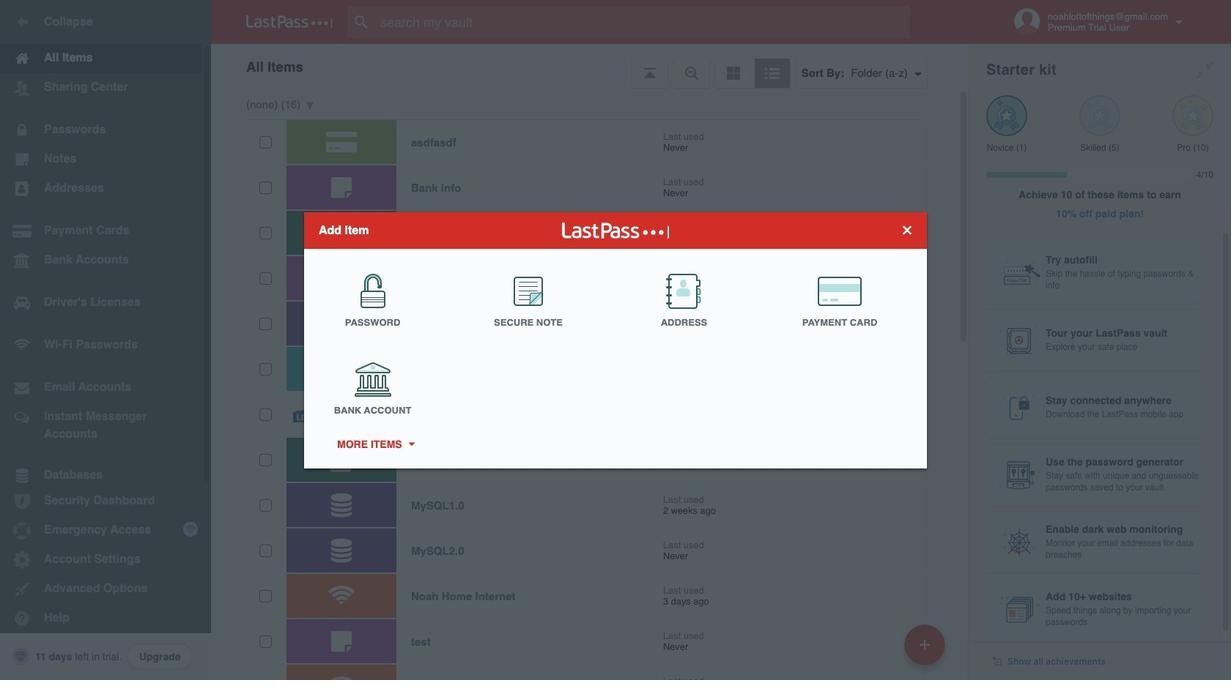 Task type: vqa. For each thing, say whether or not it's contained in the screenshot.
new item navigation
yes



Task type: locate. For each thing, give the bounding box(es) containing it.
dialog
[[304, 212, 927, 469]]

Search search field
[[347, 6, 933, 38]]

lastpass image
[[246, 15, 333, 29]]



Task type: describe. For each thing, give the bounding box(es) containing it.
main navigation navigation
[[0, 0, 211, 681]]

caret right image
[[406, 443, 416, 446]]

new item navigation
[[899, 621, 954, 681]]

search my vault text field
[[347, 6, 933, 38]]

vault options navigation
[[211, 44, 969, 88]]

new item image
[[920, 640, 930, 651]]



